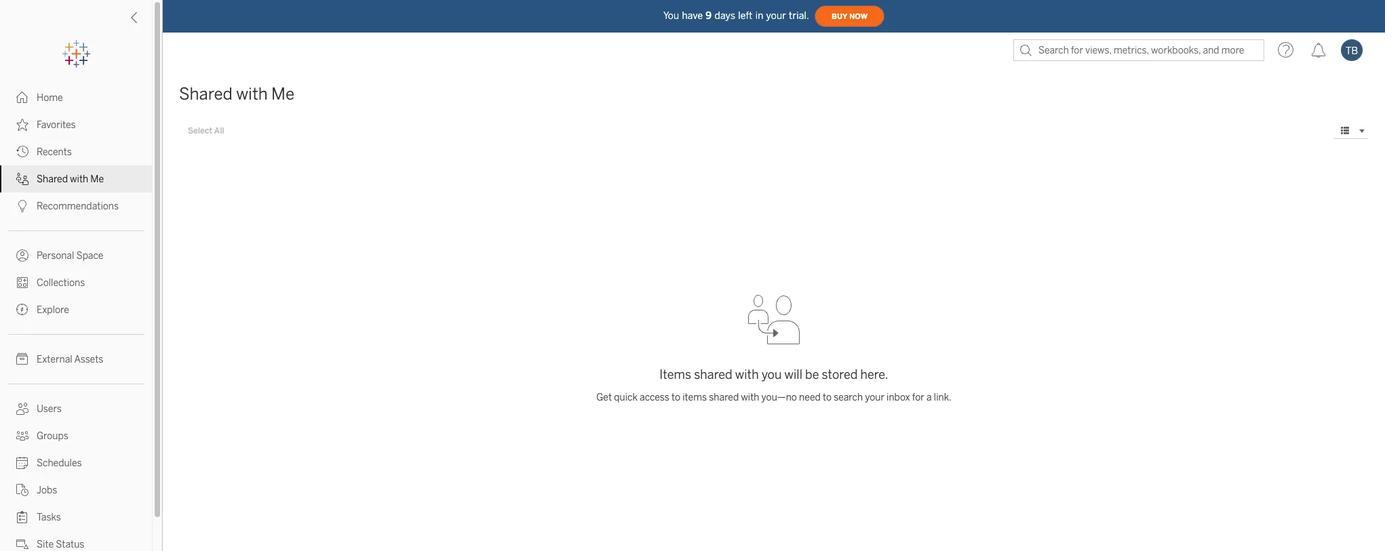 Task type: vqa. For each thing, say whether or not it's contained in the screenshot.
search for views, metrics, workbooks, and more text field
yes



Task type: describe. For each thing, give the bounding box(es) containing it.
by text only_f5he34f image for site status
[[16, 539, 28, 551]]

by text only_f5he34f image for schedules
[[16, 457, 28, 469]]

schedules link
[[0, 450, 152, 477]]

recommendations
[[37, 201, 119, 212]]

by text only_f5he34f image for explore
[[16, 304, 28, 316]]

you have 9 days left in your trial.
[[663, 10, 809, 21]]

by text only_f5he34f image for favorites
[[16, 119, 28, 131]]

1 horizontal spatial shared with me
[[179, 84, 294, 104]]

1 horizontal spatial your
[[865, 392, 884, 403]]

buy now button
[[815, 5, 885, 27]]

0 vertical spatial shared
[[694, 367, 732, 382]]

by text only_f5he34f image for collections
[[16, 277, 28, 289]]

explore
[[37, 305, 69, 316]]

by text only_f5he34f image for recents
[[16, 146, 28, 158]]

with inside shared with me link
[[70, 174, 88, 185]]

get
[[596, 392, 612, 403]]

buy now
[[832, 12, 868, 21]]

0 vertical spatial your
[[766, 10, 786, 21]]

personal space
[[37, 250, 103, 262]]

by text only_f5he34f image for personal space
[[16, 250, 28, 262]]

tasks
[[37, 512, 61, 524]]

get quick access to items shared with you—no need to search your inbox for a link.
[[596, 392, 951, 403]]

by text only_f5he34f image for groups
[[16, 430, 28, 442]]

items
[[659, 367, 691, 382]]

external assets
[[37, 354, 103, 366]]

days
[[714, 10, 735, 21]]

you
[[663, 10, 679, 21]]

select all button
[[179, 123, 233, 139]]

main navigation. press the up and down arrow keys to access links. element
[[0, 84, 152, 551]]

by text only_f5he34f image for home
[[16, 92, 28, 104]]

by text only_f5he34f image for recommendations
[[16, 200, 28, 212]]

me inside shared with me link
[[90, 174, 104, 185]]

9
[[706, 10, 712, 21]]

1 vertical spatial shared
[[709, 392, 739, 403]]

collections
[[37, 277, 85, 289]]

select all
[[188, 126, 224, 136]]

external assets link
[[0, 346, 152, 373]]

buy
[[832, 12, 847, 21]]

in
[[755, 10, 763, 21]]

recents
[[37, 147, 72, 158]]

jobs
[[37, 485, 57, 496]]

will
[[784, 367, 802, 382]]

shared with me inside main navigation. press the up and down arrow keys to access links. element
[[37, 174, 104, 185]]

collections link
[[0, 269, 152, 296]]

here.
[[860, 367, 888, 382]]

items shared with you will be stored here.
[[659, 367, 888, 382]]

1 to from the left
[[671, 392, 680, 403]]

left
[[738, 10, 753, 21]]

you—no
[[761, 392, 797, 403]]

navigation panel element
[[0, 41, 152, 551]]

by text only_f5he34f image for jobs
[[16, 484, 28, 496]]



Task type: locate. For each thing, give the bounding box(es) containing it.
shared right items on the bottom
[[709, 392, 739, 403]]

5 by text only_f5he34f image from the top
[[16, 277, 28, 289]]

1 horizontal spatial to
[[823, 392, 832, 403]]

1 vertical spatial shared with me
[[37, 174, 104, 185]]

shared down recents
[[37, 174, 68, 185]]

users
[[37, 404, 62, 415]]

by text only_f5he34f image left explore
[[16, 304, 28, 316]]

by text only_f5he34f image left collections
[[16, 277, 28, 289]]

3 by text only_f5he34f image from the top
[[16, 304, 28, 316]]

shared up the 'select all' button
[[179, 84, 232, 104]]

shared up items on the bottom
[[694, 367, 732, 382]]

home
[[37, 92, 63, 104]]

by text only_f5he34f image inside favorites link
[[16, 119, 28, 131]]

trial.
[[789, 10, 809, 21]]

to
[[671, 392, 680, 403], [823, 392, 832, 403]]

by text only_f5he34f image inside "home" link
[[16, 92, 28, 104]]

users link
[[0, 395, 152, 423]]

9 by text only_f5he34f image from the top
[[16, 539, 28, 551]]

7 by text only_f5he34f image from the top
[[16, 430, 28, 442]]

site status
[[37, 539, 84, 551]]

by text only_f5he34f image
[[16, 92, 28, 104], [16, 119, 28, 131], [16, 173, 28, 185], [16, 200, 28, 212], [16, 277, 28, 289], [16, 403, 28, 415], [16, 430, 28, 442], [16, 457, 28, 469], [16, 539, 28, 551]]

by text only_f5he34f image inside recommendations link
[[16, 200, 28, 212]]

tasks link
[[0, 504, 152, 531]]

recents link
[[0, 138, 152, 165]]

all
[[214, 126, 224, 136]]

shared with me up all
[[179, 84, 294, 104]]

by text only_f5he34f image for users
[[16, 403, 28, 415]]

select
[[188, 126, 212, 136]]

recommendations link
[[0, 193, 152, 220]]

by text only_f5he34f image up recommendations link
[[16, 173, 28, 185]]

0 vertical spatial shared with me
[[179, 84, 294, 104]]

stored
[[822, 367, 858, 382]]

by text only_f5he34f image left the tasks
[[16, 511, 28, 524]]

items
[[682, 392, 707, 403]]

schedules
[[37, 458, 82, 469]]

4 by text only_f5he34f image from the top
[[16, 353, 28, 366]]

by text only_f5he34f image left favorites
[[16, 119, 28, 131]]

by text only_f5he34f image inside groups link
[[16, 430, 28, 442]]

0 horizontal spatial to
[[671, 392, 680, 403]]

access
[[640, 392, 669, 403]]

0 horizontal spatial your
[[766, 10, 786, 21]]

favorites
[[37, 119, 76, 131]]

by text only_f5he34f image left recents
[[16, 146, 28, 158]]

by text only_f5he34f image inside collections link
[[16, 277, 28, 289]]

shared with me link
[[0, 165, 152, 193]]

0 vertical spatial shared
[[179, 84, 232, 104]]

6 by text only_f5he34f image from the top
[[16, 403, 28, 415]]

0 horizontal spatial shared
[[37, 174, 68, 185]]

by text only_f5he34f image left groups
[[16, 430, 28, 442]]

search
[[834, 392, 863, 403]]

by text only_f5he34f image left external
[[16, 353, 28, 366]]

8 by text only_f5he34f image from the top
[[16, 457, 28, 469]]

be
[[805, 367, 819, 382]]

by text only_f5he34f image left "personal"
[[16, 250, 28, 262]]

by text only_f5he34f image left recommendations
[[16, 200, 28, 212]]

by text only_f5he34f image inside shared with me link
[[16, 173, 28, 185]]

you
[[761, 367, 782, 382]]

by text only_f5he34f image left schedules on the bottom of the page
[[16, 457, 28, 469]]

by text only_f5he34f image inside personal space link
[[16, 250, 28, 262]]

1 vertical spatial me
[[90, 174, 104, 185]]

1 horizontal spatial me
[[271, 84, 294, 104]]

external
[[37, 354, 72, 366]]

assets
[[74, 354, 103, 366]]

by text only_f5he34f image for tasks
[[16, 511, 28, 524]]

shared with me up recommendations link
[[37, 174, 104, 185]]

by text only_f5he34f image inside jobs link
[[16, 484, 28, 496]]

by text only_f5he34f image left site
[[16, 539, 28, 551]]

a
[[926, 392, 932, 403]]

by text only_f5he34f image left 'home'
[[16, 92, 28, 104]]

by text only_f5he34f image inside tasks link
[[16, 511, 28, 524]]

me
[[271, 84, 294, 104], [90, 174, 104, 185]]

1 by text only_f5he34f image from the top
[[16, 146, 28, 158]]

now
[[849, 12, 868, 21]]

0 horizontal spatial shared with me
[[37, 174, 104, 185]]

personal space link
[[0, 242, 152, 269]]

with
[[236, 84, 268, 104], [70, 174, 88, 185], [735, 367, 759, 382], [741, 392, 759, 403]]

0 horizontal spatial me
[[90, 174, 104, 185]]

inbox
[[887, 392, 910, 403]]

link.
[[934, 392, 951, 403]]

site
[[37, 539, 54, 551]]

shared inside main navigation. press the up and down arrow keys to access links. element
[[37, 174, 68, 185]]

your right in
[[766, 10, 786, 21]]

shared
[[179, 84, 232, 104], [37, 174, 68, 185]]

2 to from the left
[[823, 392, 832, 403]]

0 vertical spatial me
[[271, 84, 294, 104]]

5 by text only_f5he34f image from the top
[[16, 484, 28, 496]]

personal
[[37, 250, 74, 262]]

status
[[56, 539, 84, 551]]

3 by text only_f5he34f image from the top
[[16, 173, 28, 185]]

for
[[912, 392, 924, 403]]

Search for views, metrics, workbooks, and more text field
[[1013, 39, 1264, 61]]

by text only_f5he34f image left jobs
[[16, 484, 28, 496]]

by text only_f5he34f image for shared with me
[[16, 173, 28, 185]]

home link
[[0, 84, 152, 111]]

1 vertical spatial your
[[865, 392, 884, 403]]

your down here.
[[865, 392, 884, 403]]

by text only_f5he34f image inside the recents link
[[16, 146, 28, 158]]

shared with me
[[179, 84, 294, 104], [37, 174, 104, 185]]

explore link
[[0, 296, 152, 324]]

favorites link
[[0, 111, 152, 138]]

by text only_f5he34f image inside the users link
[[16, 403, 28, 415]]

quick
[[614, 392, 637, 403]]

by text only_f5he34f image inside the "site status" link
[[16, 539, 28, 551]]

groups
[[37, 431, 68, 442]]

by text only_f5he34f image inside external assets link
[[16, 353, 28, 366]]

by text only_f5he34f image left users
[[16, 403, 28, 415]]

1 vertical spatial shared
[[37, 174, 68, 185]]

1 by text only_f5he34f image from the top
[[16, 92, 28, 104]]

groups link
[[0, 423, 152, 450]]

by text only_f5he34f image inside schedules link
[[16, 457, 28, 469]]

have
[[682, 10, 703, 21]]

shared
[[694, 367, 732, 382], [709, 392, 739, 403]]

to right 'need'
[[823, 392, 832, 403]]

your
[[766, 10, 786, 21], [865, 392, 884, 403]]

by text only_f5he34f image for external assets
[[16, 353, 28, 366]]

2 by text only_f5he34f image from the top
[[16, 250, 28, 262]]

jobs link
[[0, 477, 152, 504]]

site status link
[[0, 531, 152, 551]]

by text only_f5he34f image
[[16, 146, 28, 158], [16, 250, 28, 262], [16, 304, 28, 316], [16, 353, 28, 366], [16, 484, 28, 496], [16, 511, 28, 524]]

space
[[76, 250, 103, 262]]

by text only_f5he34f image inside explore link
[[16, 304, 28, 316]]

2 by text only_f5he34f image from the top
[[16, 119, 28, 131]]

to left items on the bottom
[[671, 392, 680, 403]]

need
[[799, 392, 821, 403]]

6 by text only_f5he34f image from the top
[[16, 511, 28, 524]]

4 by text only_f5he34f image from the top
[[16, 200, 28, 212]]

1 horizontal spatial shared
[[179, 84, 232, 104]]



